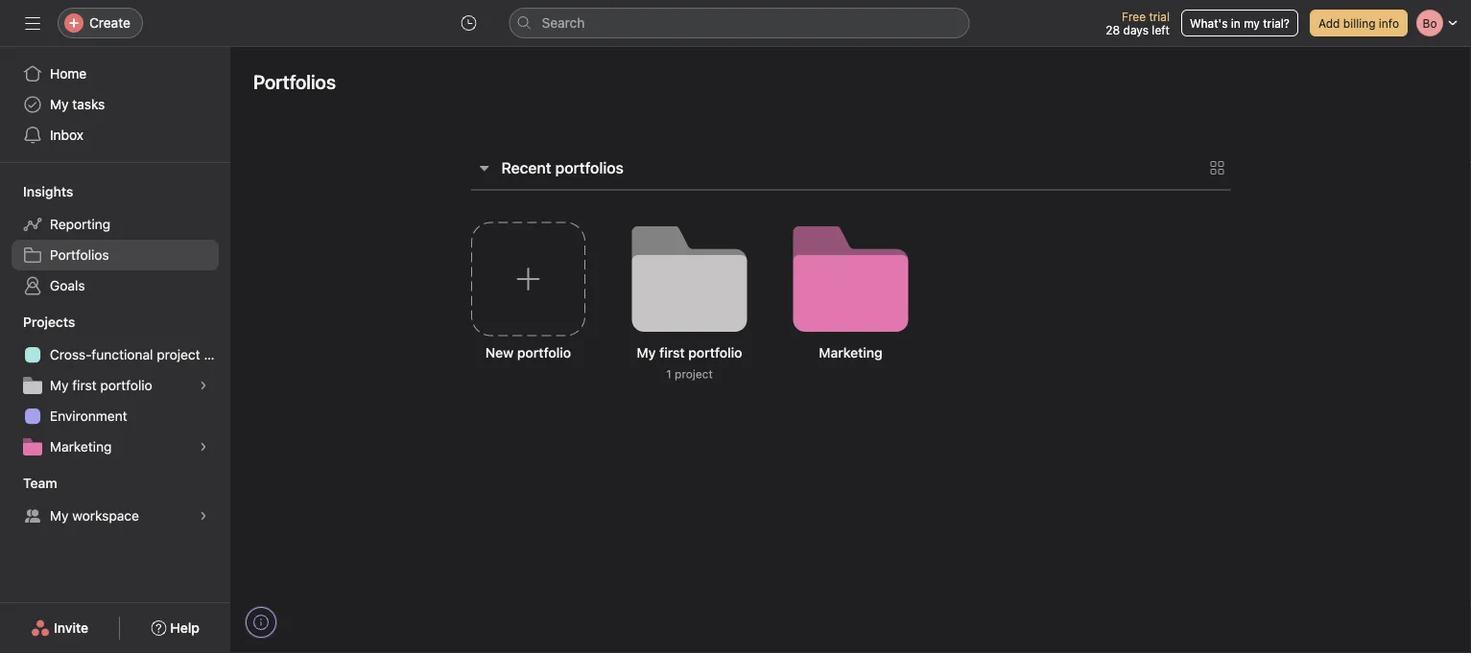 Task type: describe. For each thing, give the bounding box(es) containing it.
trial
[[1150, 10, 1170, 23]]

project inside my first portfolio 1 project
[[675, 368, 713, 381]]

my first portfolio 1 project
[[637, 345, 743, 381]]

goals
[[50, 278, 85, 294]]

view as list image
[[1210, 160, 1225, 176]]

help
[[170, 621, 200, 636]]

0 vertical spatial portfolios
[[253, 70, 336, 93]]

reporting
[[50, 216, 111, 232]]

recent
[[502, 159, 552, 177]]

my for my first portfolio 1 project
[[637, 345, 656, 361]]

projects button
[[0, 313, 75, 332]]

insights
[[23, 184, 73, 200]]

my workspace link
[[12, 501, 219, 532]]

portfolio for my first portfolio 1 project
[[689, 345, 743, 361]]

inbox
[[50, 127, 84, 143]]

left
[[1152, 23, 1170, 36]]

see details, marketing image
[[198, 442, 209, 453]]

environment
[[50, 408, 127, 424]]

my tasks
[[50, 96, 105, 112]]

free trial 28 days left
[[1106, 10, 1170, 36]]

my first portfolio
[[50, 378, 152, 394]]

portfolio for my first portfolio
[[100, 378, 152, 394]]

team
[[23, 476, 57, 492]]

home link
[[12, 59, 219, 89]]

billing
[[1344, 16, 1376, 30]]

1
[[666, 368, 672, 381]]

first for my first portfolio 1 project
[[660, 345, 685, 361]]

first for my first portfolio
[[72, 378, 97, 394]]

team button
[[0, 474, 57, 493]]

portfolios inside "insights" element
[[50, 247, 109, 263]]

search button
[[509, 8, 970, 38]]

trial?
[[1264, 16, 1290, 30]]

my for my first portfolio
[[50, 378, 69, 394]]

0 vertical spatial marketing link
[[778, 206, 924, 423]]

my
[[1244, 16, 1260, 30]]

portfolios
[[555, 159, 624, 177]]

home
[[50, 66, 87, 82]]

my tasks link
[[12, 89, 219, 120]]

create button
[[58, 8, 143, 38]]

search
[[542, 15, 585, 31]]

hide sidebar image
[[25, 15, 40, 31]]

marketing button
[[778, 206, 924, 423]]

portfolios link
[[12, 240, 219, 271]]

what's
[[1190, 16, 1228, 30]]

history image
[[461, 15, 477, 31]]

create
[[89, 15, 131, 31]]

global element
[[0, 47, 230, 162]]

search list box
[[509, 8, 970, 38]]



Task type: locate. For each thing, give the bounding box(es) containing it.
1 vertical spatial portfolios
[[50, 247, 109, 263]]

my workspace
[[50, 508, 139, 524]]

my inside projects element
[[50, 378, 69, 394]]

toggle portfolio starred status image
[[809, 271, 820, 282]]

plan
[[204, 347, 230, 363]]

portfolio inside my first portfolio link
[[100, 378, 152, 394]]

cross-
[[50, 347, 92, 363]]

my for my workspace
[[50, 508, 69, 524]]

28
[[1106, 23, 1121, 36]]

1 vertical spatial first
[[72, 378, 97, 394]]

what's in my trial?
[[1190, 16, 1290, 30]]

insights element
[[0, 175, 230, 305]]

project left plan
[[157, 347, 200, 363]]

0 vertical spatial project
[[157, 347, 200, 363]]

new
[[486, 345, 514, 361]]

0 horizontal spatial project
[[157, 347, 200, 363]]

collapse task list for the section recent portfolios image
[[477, 160, 492, 176]]

projects
[[23, 314, 75, 330]]

teams element
[[0, 467, 230, 536]]

first up 1
[[660, 345, 685, 361]]

0 vertical spatial first
[[660, 345, 685, 361]]

0 horizontal spatial first
[[72, 378, 97, 394]]

projects element
[[0, 305, 230, 467]]

functional
[[92, 347, 153, 363]]

portfolio
[[517, 345, 571, 361], [689, 345, 743, 361], [100, 378, 152, 394]]

in
[[1232, 16, 1241, 30]]

marketing down toggle portfolio starred status icon
[[819, 345, 883, 361]]

project right 1
[[675, 368, 713, 381]]

project inside cross-functional project plan link
[[157, 347, 200, 363]]

first
[[660, 345, 685, 361], [72, 378, 97, 394]]

marketing inside projects element
[[50, 439, 112, 455]]

1 horizontal spatial marketing
[[819, 345, 883, 361]]

see details, my workspace image
[[198, 511, 209, 522]]

days
[[1124, 23, 1149, 36]]

add billing info button
[[1310, 10, 1408, 36]]

0 vertical spatial marketing
[[819, 345, 883, 361]]

0 horizontal spatial marketing
[[50, 439, 112, 455]]

1 horizontal spatial marketing link
[[778, 206, 924, 423]]

goals link
[[12, 271, 219, 301]]

info
[[1379, 16, 1400, 30]]

1 vertical spatial marketing link
[[12, 432, 219, 463]]

marketing inside 'button'
[[819, 345, 883, 361]]

portfolio inside my first portfolio 1 project
[[689, 345, 743, 361]]

first inside projects element
[[72, 378, 97, 394]]

portfolios
[[253, 70, 336, 93], [50, 247, 109, 263]]

2 horizontal spatial portfolio
[[689, 345, 743, 361]]

marketing
[[819, 345, 883, 361], [50, 439, 112, 455]]

add
[[1319, 16, 1341, 30]]

my inside my first portfolio 1 project
[[637, 345, 656, 361]]

inbox link
[[12, 120, 219, 151]]

first inside my first portfolio 1 project
[[660, 345, 685, 361]]

1 horizontal spatial project
[[675, 368, 713, 381]]

invite button
[[18, 612, 101, 646]]

my inside the teams element
[[50, 508, 69, 524]]

my inside "link"
[[50, 96, 69, 112]]

0 horizontal spatial portfolios
[[50, 247, 109, 263]]

what's in my trial? button
[[1182, 10, 1299, 36]]

1 horizontal spatial portfolio
[[517, 345, 571, 361]]

my
[[50, 96, 69, 112], [637, 345, 656, 361], [50, 378, 69, 394], [50, 508, 69, 524]]

help button
[[139, 612, 212, 646]]

insights button
[[0, 182, 73, 202]]

new portfolio
[[486, 345, 571, 361]]

marketing link
[[778, 206, 924, 423], [12, 432, 219, 463]]

1 horizontal spatial first
[[660, 345, 685, 361]]

1 vertical spatial marketing
[[50, 439, 112, 455]]

my for my tasks
[[50, 96, 69, 112]]

environment link
[[12, 401, 219, 432]]

portfolio inside the new portfolio button
[[517, 345, 571, 361]]

0 horizontal spatial portfolio
[[100, 378, 152, 394]]

cross-functional project plan
[[50, 347, 230, 363]]

tasks
[[72, 96, 105, 112]]

workspace
[[72, 508, 139, 524]]

free
[[1122, 10, 1146, 23]]

see details, my first portfolio image
[[198, 380, 209, 392]]

reporting link
[[12, 209, 219, 240]]

1 horizontal spatial portfolios
[[253, 70, 336, 93]]

new portfolio button
[[456, 206, 601, 423]]

recent portfolios
[[502, 159, 624, 177]]

0 horizontal spatial marketing link
[[12, 432, 219, 463]]

cross-functional project plan link
[[12, 340, 230, 371]]

my first portfolio link
[[12, 371, 219, 401]]

1 vertical spatial project
[[675, 368, 713, 381]]

project
[[157, 347, 200, 363], [675, 368, 713, 381]]

first up environment
[[72, 378, 97, 394]]

invite
[[54, 621, 88, 636]]

add billing info
[[1319, 16, 1400, 30]]

marketing down environment
[[50, 439, 112, 455]]



Task type: vqa. For each thing, say whether or not it's contained in the screenshot.
the bottom See details, Thought Zone (Brainstorm Space) ICON
no



